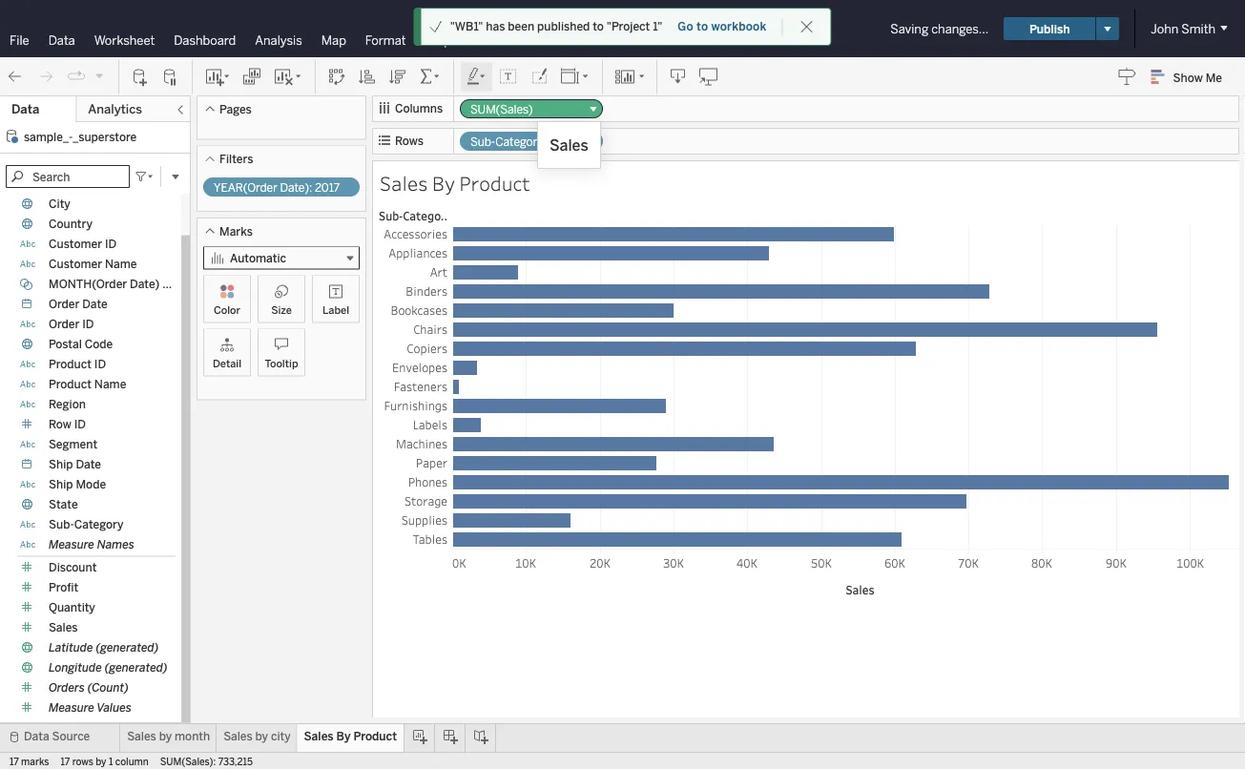 Task type: locate. For each thing, give the bounding box(es) containing it.
17
[[10, 756, 19, 767], [61, 756, 70, 767]]

_superstore
[[73, 130, 137, 144]]

pages
[[220, 102, 252, 116]]

new worksheet image
[[204, 67, 231, 86]]

order for order date
[[49, 297, 80, 311]]

17 left 'marks'
[[10, 756, 19, 767]]

year(order
[[214, 181, 278, 195]]

sub- down the sum(sales)
[[470, 135, 495, 149]]

category
[[495, 135, 544, 149], [74, 518, 124, 532]]

Bookcases, Sub-Category. Press Space to toggle selection. Press Escape to go back to the left margin. Use arrow keys to navigate headers text field
[[376, 301, 452, 320]]

date
[[82, 297, 108, 311], [76, 458, 101, 471]]

0 vertical spatial ship
[[49, 458, 73, 471]]

date down the month(order
[[82, 297, 108, 311]]

filters
[[220, 152, 253, 166]]

Accessories, Sub-Category. Press Space to toggle selection. Press Escape to go back to the left margin. Use arrow keys to navigate headers text field
[[376, 224, 452, 243]]

(generated) up longitude (generated)
[[96, 641, 159, 655]]

by right city
[[336, 730, 351, 743]]

0 vertical spatial order
[[49, 297, 80, 311]]

1 vertical spatial (generated)
[[105, 661, 168, 675]]

size
[[271, 303, 292, 316]]

by
[[432, 170, 455, 196], [336, 730, 351, 743]]

name down 'product id'
[[94, 377, 126, 391]]

region
[[49, 397, 86, 411]]

0 horizontal spatial to
[[593, 20, 604, 33]]

1 vertical spatial data
[[11, 102, 39, 117]]

1 horizontal spatial to
[[697, 20, 708, 33]]

data up redo image on the left top
[[48, 32, 75, 48]]

month
[[175, 730, 210, 743]]

order
[[49, 297, 80, 311], [49, 317, 80, 331]]

customer for customer name
[[49, 257, 102, 271]]

collapse image
[[175, 104, 186, 115]]

by up 'accessories, sub-category. press space to toggle selection. press escape to go back to the left margin. use arrow keys to navigate headers' text field
[[432, 170, 455, 196]]

date up mode
[[76, 458, 101, 471]]

to
[[593, 20, 604, 33], [697, 20, 708, 33]]

measure up discount at the left
[[49, 538, 94, 552]]

worksheet
[[94, 32, 155, 48]]

1 vertical spatial category
[[74, 518, 124, 532]]

id up customer name
[[105, 237, 117, 251]]

redo image
[[36, 67, 55, 86]]

date)
[[130, 277, 160, 291]]

product down the sum(sales)
[[459, 170, 530, 196]]

2 17 from the left
[[61, 756, 70, 767]]

1 customer from the top
[[49, 237, 102, 251]]

measure names
[[49, 538, 134, 552]]

analysis
[[255, 32, 302, 48]]

(generated) up (count)
[[105, 661, 168, 675]]

been
[[508, 20, 535, 33]]

1 ship from the top
[[49, 458, 73, 471]]

by left city
[[255, 730, 268, 743]]

1 to from the left
[[593, 20, 604, 33]]

Furnishings, Sub-Category. Press Space to toggle selection. Press Escape to go back to the left margin. Use arrow keys to navigate headers text field
[[376, 396, 452, 415]]

highlight image
[[466, 67, 488, 86]]

columns
[[395, 102, 443, 115]]

data source
[[24, 730, 90, 743]]

(generated) for latitude (generated)
[[96, 641, 159, 655]]

Tables, Sub-Category. Press Space to toggle selection. Press Escape to go back to the left margin. Use arrow keys to navigate headers text field
[[376, 530, 452, 549]]

to inside "wb1" has been published to "project 1" alert
[[593, 20, 604, 33]]

sub-category down the sum(sales)
[[470, 135, 544, 149]]

0 vertical spatial category
[[495, 135, 544, 149]]

0 horizontal spatial sub-
[[49, 518, 74, 532]]

show me button
[[1143, 62, 1240, 92]]

replay animation image right redo image on the left top
[[67, 67, 86, 86]]

postal
[[49, 337, 82, 351]]

1 order from the top
[[49, 297, 80, 311]]

0 horizontal spatial category
[[74, 518, 124, 532]]

new data source image
[[131, 67, 150, 86]]

data up 'marks'
[[24, 730, 49, 743]]

1 vertical spatial name
[[94, 377, 126, 391]]

customer down country
[[49, 237, 102, 251]]

0 vertical spatial name
[[105, 257, 137, 271]]

2 ship from the top
[[49, 478, 73, 491]]

2 measure from the top
[[49, 701, 94, 715]]

category down the sum(sales)
[[495, 135, 544, 149]]

order for order id
[[49, 317, 80, 331]]

2 to from the left
[[697, 20, 708, 33]]

workbook
[[711, 20, 767, 33]]

1 horizontal spatial 17
[[61, 756, 70, 767]]

0 horizontal spatial by
[[336, 730, 351, 743]]

Labels, Sub-Category. Press Space to toggle selection. Press Escape to go back to the left margin. Use arrow keys to navigate headers text field
[[376, 415, 452, 434]]

data down undo icon
[[11, 102, 39, 117]]

0 vertical spatial data
[[48, 32, 75, 48]]

0 vertical spatial sales by product
[[380, 170, 530, 196]]

sales by product down rows at the top left of the page
[[380, 170, 530, 196]]

2 order from the top
[[49, 317, 80, 331]]

undo image
[[6, 67, 25, 86]]

pause auto updates image
[[161, 67, 180, 86]]

order id
[[49, 317, 94, 331]]

sub-category up measure names
[[49, 518, 124, 532]]

17 left rows
[[61, 756, 70, 767]]

sorted ascending by sum of sales within sub-category image
[[358, 67, 377, 86]]

id for product id
[[94, 357, 106, 371]]

sales by month
[[127, 730, 210, 743]]

go to workbook
[[678, 20, 767, 33]]

customer id
[[49, 237, 117, 251]]

product down "postal"
[[49, 357, 92, 371]]

sum(sales): 733,215
[[160, 756, 253, 767]]

sum(sales)
[[470, 103, 533, 116]]

0 vertical spatial measure
[[49, 538, 94, 552]]

Storage, Sub-Category. Press Space to toggle selection. Press Escape to go back to the left margin. Use arrow keys to navigate headers text field
[[376, 491, 452, 511]]

by left 1
[[96, 756, 106, 767]]

order up order id
[[49, 297, 80, 311]]

name for customer name
[[105, 257, 137, 271]]

2017
[[315, 181, 340, 195]]

ship up state
[[49, 478, 73, 491]]

1 vertical spatial measure
[[49, 701, 94, 715]]

sales by product right city
[[304, 730, 397, 743]]

set
[[162, 277, 181, 291]]

id
[[105, 237, 117, 251], [82, 317, 94, 331], [94, 357, 106, 371], [74, 418, 86, 431]]

1 horizontal spatial by
[[432, 170, 455, 196]]

1 horizontal spatial replay animation image
[[94, 70, 105, 81]]

saving changes...
[[891, 21, 989, 36]]

Appliances, Sub-Category. Press Space to toggle selection. Press Escape to go back to the left margin. Use arrow keys to navigate headers text field
[[376, 243, 452, 262]]

ship for ship date
[[49, 458, 73, 471]]

automatic
[[230, 251, 286, 265]]

has
[[486, 20, 505, 33]]

longitude
[[49, 661, 102, 675]]

ship mode
[[49, 478, 106, 491]]

marks. press enter to open the view data window.. use arrow keys to navigate data visualization elements. image
[[452, 224, 1245, 550]]

0 horizontal spatial sub-category
[[49, 518, 124, 532]]

by left 'month'
[[159, 730, 172, 743]]

0 vertical spatial date
[[82, 297, 108, 311]]

format
[[365, 32, 406, 48]]

"project
[[607, 20, 650, 33]]

state
[[49, 498, 78, 512]]

0 vertical spatial (generated)
[[96, 641, 159, 655]]

0 horizontal spatial replay animation image
[[67, 67, 86, 86]]

sub- down state
[[49, 518, 74, 532]]

sales up "column"
[[127, 730, 156, 743]]

automatic button
[[203, 247, 360, 270]]

product id
[[49, 357, 106, 371]]

0 vertical spatial customer
[[49, 237, 102, 251]]

1 vertical spatial ship
[[49, 478, 73, 491]]

1 vertical spatial date
[[76, 458, 101, 471]]

segment
[[49, 438, 97, 451]]

1 horizontal spatial by
[[159, 730, 172, 743]]

names
[[97, 538, 134, 552]]

1 measure from the top
[[49, 538, 94, 552]]

1
[[109, 756, 113, 767]]

totals image
[[419, 67, 442, 86]]

to inside go to workbook link
[[697, 20, 708, 33]]

sales
[[380, 170, 428, 196], [49, 621, 78, 635], [127, 730, 156, 743], [223, 730, 253, 743], [304, 730, 334, 743]]

replay animation image up analytics
[[94, 70, 105, 81]]

Art, Sub-Category. Press Space to toggle selection. Press Escape to go back to the left margin. Use arrow keys to navigate headers text field
[[376, 262, 452, 282]]

id right "row"
[[74, 418, 86, 431]]

product right city
[[354, 730, 397, 743]]

to left "project at the top of page
[[593, 20, 604, 33]]

2 customer from the top
[[49, 257, 102, 271]]

Phones, Sub-Category. Press Space to toggle selection. Press Escape to go back to the left margin. Use arrow keys to navigate headers text field
[[376, 472, 452, 491]]

success image
[[429, 20, 442, 33]]

publish button
[[1004, 17, 1096, 40]]

values
[[97, 701, 131, 715]]

0 horizontal spatial 17
[[10, 756, 19, 767]]

measure for measure names
[[49, 538, 94, 552]]

city
[[49, 197, 70, 211]]

ship down segment
[[49, 458, 73, 471]]

1 17 from the left
[[10, 756, 19, 767]]

1 vertical spatial order
[[49, 317, 80, 331]]

sales by city
[[223, 730, 291, 743]]

id down code
[[94, 357, 106, 371]]

by for city
[[255, 730, 268, 743]]

measure down orders
[[49, 701, 94, 715]]

name
[[105, 257, 137, 271], [94, 377, 126, 391]]

733,215
[[218, 756, 253, 767]]

1 vertical spatial customer
[[49, 257, 102, 271]]

date for ship date
[[76, 458, 101, 471]]

Paper, Sub-Category. Press Space to toggle selection. Press Escape to go back to the left margin. Use arrow keys to navigate headers text field
[[376, 453, 452, 472]]

customer for customer id
[[49, 237, 102, 251]]

id up postal code
[[82, 317, 94, 331]]

customer down customer id
[[49, 257, 102, 271]]

john
[[1151, 21, 1179, 36]]

data
[[48, 32, 75, 48], [11, 102, 39, 117], [24, 730, 49, 743]]

customer
[[49, 237, 102, 251], [49, 257, 102, 271]]

product up region
[[49, 377, 92, 391]]

changes...
[[932, 21, 989, 36]]

product name
[[49, 377, 126, 391]]

replay animation image
[[67, 67, 86, 86], [94, 70, 105, 81]]

category up measure names
[[74, 518, 124, 532]]

source
[[52, 730, 90, 743]]

2 horizontal spatial by
[[255, 730, 268, 743]]

order up "postal"
[[49, 317, 80, 331]]

by for month
[[159, 730, 172, 743]]

open and edit this workbook in tableau desktop image
[[700, 67, 719, 86]]

swap rows and columns image
[[327, 67, 346, 86]]

published
[[537, 20, 590, 33]]

to right the 'go'
[[697, 20, 708, 33]]

by
[[159, 730, 172, 743], [255, 730, 268, 743], [96, 756, 106, 767]]

sample_-_superstore
[[24, 130, 137, 144]]

0 vertical spatial sub-
[[470, 135, 495, 149]]

name up month(order date) set
[[105, 257, 137, 271]]

saving
[[891, 21, 929, 36]]

1 horizontal spatial sub-category
[[470, 135, 544, 149]]



Task type: vqa. For each thing, say whether or not it's contained in the screenshot.
with
no



Task type: describe. For each thing, give the bounding box(es) containing it.
0 vertical spatial by
[[432, 170, 455, 196]]

clear sheet image
[[273, 67, 303, 86]]

1 vertical spatial sub-category
[[49, 518, 124, 532]]

ship date
[[49, 458, 101, 471]]

color
[[214, 303, 241, 316]]

Copiers, Sub-Category. Press Space to toggle selection. Press Escape to go back to the left margin. Use arrow keys to navigate headers text field
[[376, 339, 452, 358]]

john smith
[[1151, 21, 1216, 36]]

publish
[[1030, 22, 1070, 36]]

discount
[[49, 561, 97, 575]]

date for order date
[[82, 297, 108, 311]]

sales right city
[[304, 730, 334, 743]]

sample_-
[[24, 130, 73, 144]]

sales up 733,215
[[223, 730, 253, 743]]

month(order
[[49, 277, 127, 291]]

orders
[[49, 681, 85, 695]]

orders (count)
[[49, 681, 129, 695]]

duplicate image
[[242, 67, 261, 86]]

quantity
[[49, 601, 95, 615]]

17 marks
[[10, 756, 49, 767]]

measure values
[[49, 701, 131, 715]]

show me
[[1173, 70, 1223, 84]]

tooltip
[[265, 357, 298, 370]]

go to workbook link
[[677, 19, 768, 34]]

2 vertical spatial data
[[24, 730, 49, 743]]

city
[[271, 730, 291, 743]]

smith
[[1182, 21, 1216, 36]]

measure for measure values
[[49, 701, 94, 715]]

download image
[[669, 67, 688, 86]]

1 horizontal spatial sub-
[[470, 135, 495, 149]]

"wb1"
[[450, 20, 483, 33]]

year(order date): 2017
[[214, 181, 340, 195]]

sales up latitude
[[49, 621, 78, 635]]

row id
[[49, 418, 86, 431]]

month(order date) set
[[49, 277, 181, 291]]

Supplies, Sub-Category. Press Space to toggle selection. Press Escape to go back to the left margin. Use arrow keys to navigate headers text field
[[376, 511, 452, 530]]

0 horizontal spatial by
[[96, 756, 106, 767]]

sorted descending by sum of sales within sub-category image
[[388, 67, 408, 86]]

Fasteners, Sub-Category. Press Space to toggle selection. Press Escape to go back to the left margin. Use arrow keys to navigate headers text field
[[376, 377, 452, 396]]

profit
[[49, 581, 79, 595]]

rows
[[72, 756, 93, 767]]

rows
[[395, 134, 424, 148]]

marks
[[21, 756, 49, 767]]

analytics
[[88, 102, 142, 117]]

detail
[[213, 357, 242, 370]]

show mark labels image
[[499, 67, 518, 86]]

1 vertical spatial by
[[336, 730, 351, 743]]

mode
[[76, 478, 106, 491]]

(generated) for longitude (generated)
[[105, 661, 168, 675]]

marks
[[220, 224, 253, 238]]

"wb1" has been published to "project 1"
[[450, 20, 663, 33]]

country
[[49, 217, 93, 231]]

fit image
[[560, 67, 591, 86]]

sum(sales):
[[160, 756, 216, 767]]

Chairs, Sub-Category. Press Space to toggle selection. Press Escape to go back to the left margin. Use arrow keys to navigate headers text field
[[376, 320, 452, 339]]

date):
[[280, 181, 312, 195]]

id for order id
[[82, 317, 94, 331]]

file
[[10, 32, 29, 48]]

17 for 17 marks
[[10, 756, 19, 767]]

draft
[[601, 22, 627, 36]]

Machines, Sub-Category. Press Space to toggle selection. Press Escape to go back to the left margin. Use arrow keys to navigate headers text field
[[376, 434, 452, 453]]

column
[[115, 756, 149, 767]]

postal code
[[49, 337, 113, 351]]

row
[[49, 418, 71, 431]]

data guide image
[[1118, 67, 1137, 86]]

id for row id
[[74, 418, 86, 431]]

latitude
[[49, 641, 93, 655]]

17 rows by 1 column
[[61, 756, 149, 767]]

me
[[1206, 70, 1223, 84]]

order date
[[49, 297, 108, 311]]

latitude (generated)
[[49, 641, 159, 655]]

Binders, Sub-Category. Press Space to toggle selection. Press Escape to go back to the left margin. Use arrow keys to navigate headers text field
[[376, 282, 452, 301]]

0 vertical spatial sub-category
[[470, 135, 544, 149]]

id for customer id
[[105, 237, 117, 251]]

name for product name
[[94, 377, 126, 391]]

format workbook image
[[530, 67, 549, 86]]

1 vertical spatial sub-
[[49, 518, 74, 532]]

Search text field
[[6, 165, 130, 188]]

go
[[678, 20, 694, 33]]

help
[[425, 32, 451, 48]]

map
[[321, 32, 346, 48]]

sales down rows at the top left of the page
[[380, 170, 428, 196]]

customer name
[[49, 257, 137, 271]]

show
[[1173, 70, 1203, 84]]

1"
[[653, 20, 663, 33]]

"wb1" has been published to "project 1" alert
[[450, 18, 663, 35]]

Envelopes, Sub-Category. Press Space to toggle selection. Press Escape to go back to the left margin. Use arrow keys to navigate headers text field
[[376, 358, 452, 377]]

wb1
[[643, 20, 675, 38]]

longitude (generated)
[[49, 661, 168, 675]]

code
[[85, 337, 113, 351]]

show/hide cards image
[[615, 67, 645, 86]]

17 for 17 rows by 1 column
[[61, 756, 70, 767]]

ship for ship mode
[[49, 478, 73, 491]]

(count)
[[87, 681, 129, 695]]

1 vertical spatial sales by product
[[304, 730, 397, 743]]

label
[[322, 303, 349, 316]]

dashboard
[[174, 32, 236, 48]]

1 horizontal spatial category
[[495, 135, 544, 149]]



